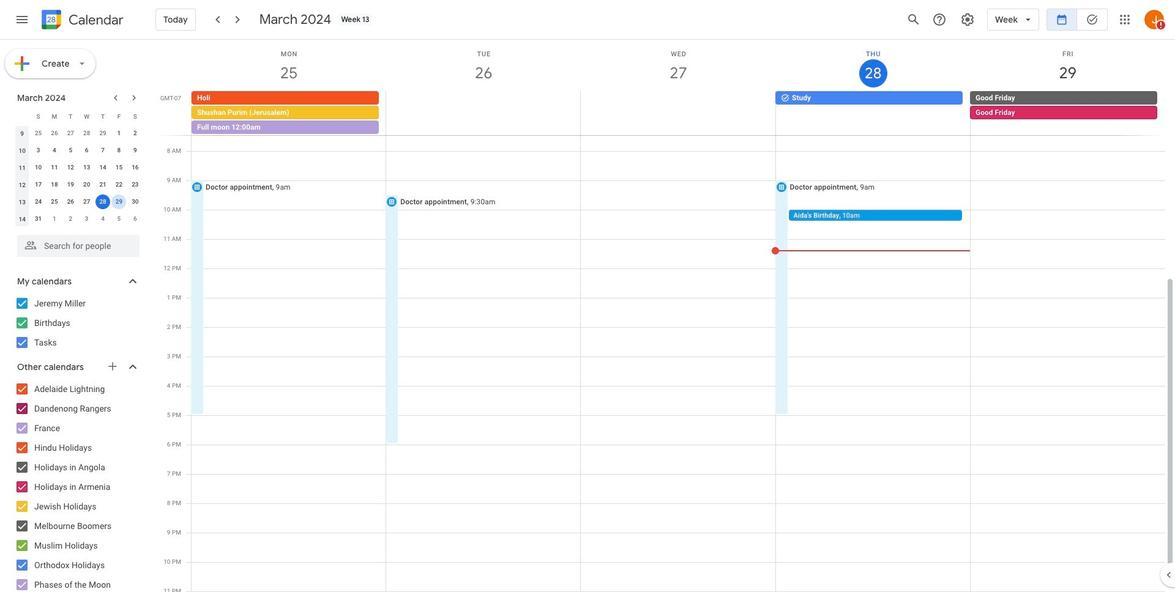 Task type: locate. For each thing, give the bounding box(es) containing it.
20 element
[[79, 178, 94, 192]]

cell
[[192, 91, 386, 135], [386, 91, 581, 135], [581, 91, 776, 135], [971, 91, 1165, 135], [95, 194, 111, 211], [111, 194, 127, 211]]

23 element
[[128, 178, 143, 192]]

None search field
[[0, 230, 152, 257]]

25 element
[[47, 195, 62, 209]]

2 element
[[128, 126, 143, 141]]

10 element
[[31, 160, 46, 175]]

19 element
[[63, 178, 78, 192]]

april 2 element
[[63, 212, 78, 227]]

7 element
[[96, 143, 110, 158]]

my calendars list
[[2, 294, 152, 353]]

column header
[[14, 108, 30, 125]]

row
[[186, 91, 1176, 135], [14, 108, 143, 125], [14, 125, 143, 142], [14, 142, 143, 159], [14, 159, 143, 176], [14, 176, 143, 194], [14, 194, 143, 211], [14, 211, 143, 228]]

february 27 element
[[63, 126, 78, 141]]

other calendars list
[[2, 380, 152, 593]]

29 element
[[112, 195, 126, 209]]

settings menu image
[[961, 12, 976, 27]]

3 element
[[31, 143, 46, 158]]

4 element
[[47, 143, 62, 158]]

february 29 element
[[96, 126, 110, 141]]

row group
[[14, 125, 143, 228]]

heading
[[66, 13, 124, 27]]

grid
[[157, 40, 1176, 593]]

11 element
[[47, 160, 62, 175]]

5 element
[[63, 143, 78, 158]]

17 element
[[31, 178, 46, 192]]

15 element
[[112, 160, 126, 175]]

12 element
[[63, 160, 78, 175]]

22 element
[[112, 178, 126, 192]]

13 element
[[79, 160, 94, 175]]

heading inside calendar element
[[66, 13, 124, 27]]



Task type: vqa. For each thing, say whether or not it's contained in the screenshot.
the 05
no



Task type: describe. For each thing, give the bounding box(es) containing it.
9 element
[[128, 143, 143, 158]]

21 element
[[96, 178, 110, 192]]

row group inside march 2024 grid
[[14, 125, 143, 228]]

column header inside march 2024 grid
[[14, 108, 30, 125]]

march 2024 grid
[[12, 108, 143, 228]]

february 25 element
[[31, 126, 46, 141]]

27 element
[[79, 195, 94, 209]]

february 26 element
[[47, 126, 62, 141]]

30 element
[[128, 195, 143, 209]]

april 3 element
[[79, 212, 94, 227]]

16 element
[[128, 160, 143, 175]]

february 28 element
[[79, 126, 94, 141]]

6 element
[[79, 143, 94, 158]]

april 4 element
[[96, 212, 110, 227]]

31 element
[[31, 212, 46, 227]]

26 element
[[63, 195, 78, 209]]

24 element
[[31, 195, 46, 209]]

main drawer image
[[15, 12, 29, 27]]

april 1 element
[[47, 212, 62, 227]]

calendar element
[[39, 7, 124, 34]]

april 5 element
[[112, 212, 126, 227]]

14 element
[[96, 160, 110, 175]]

18 element
[[47, 178, 62, 192]]

28, today element
[[96, 195, 110, 209]]

8 element
[[112, 143, 126, 158]]

april 6 element
[[128, 212, 143, 227]]

Search for people text field
[[24, 235, 132, 257]]

1 element
[[112, 126, 126, 141]]



